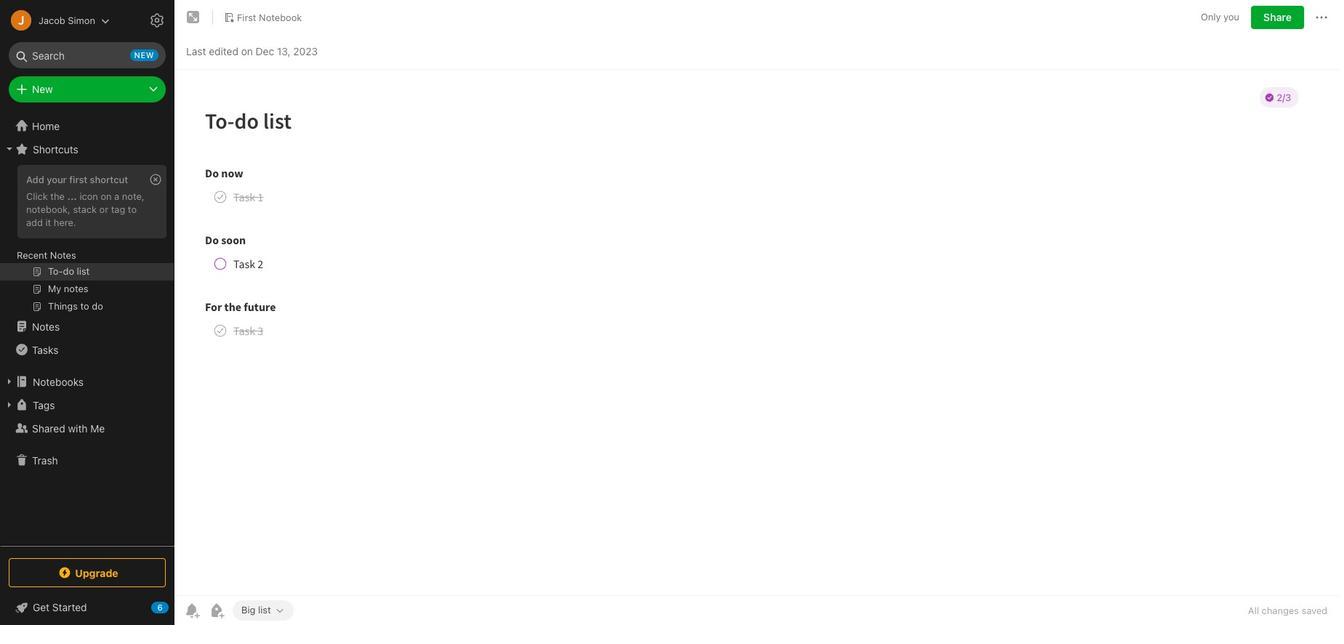 Task type: locate. For each thing, give the bounding box(es) containing it.
on left a at the left
[[101, 191, 112, 202]]

...
[[67, 191, 77, 202]]

6
[[157, 603, 163, 612]]

tags
[[33, 399, 55, 411]]

dec
[[256, 45, 274, 57]]

only you
[[1201, 11, 1240, 23]]

trash
[[32, 454, 58, 467]]

recent notes
[[17, 249, 76, 261]]

on left the dec
[[241, 45, 253, 57]]

Help and Learning task checklist field
[[0, 596, 175, 620]]

add
[[26, 217, 43, 228]]

big list button
[[233, 601, 294, 621]]

notes up tasks at the bottom left of page
[[32, 320, 60, 333]]

or
[[99, 204, 108, 215]]

0 vertical spatial on
[[241, 45, 253, 57]]

add a reminder image
[[183, 602, 201, 620]]

new search field
[[19, 42, 159, 68]]

group
[[0, 161, 174, 321]]

tasks button
[[0, 338, 174, 361]]

shortcuts button
[[0, 137, 174, 161]]

2023
[[293, 45, 318, 57]]

shortcut
[[90, 174, 128, 185]]

changes
[[1262, 605, 1300, 617]]

new
[[134, 50, 154, 60]]

big list
[[241, 604, 271, 616]]

notebooks
[[33, 376, 84, 388]]

shared with me
[[32, 422, 105, 435]]

new button
[[9, 76, 166, 103]]

note window element
[[175, 0, 1340, 625]]

note,
[[122, 191, 144, 202]]

Note Editor text field
[[175, 70, 1340, 596]]

More actions field
[[1314, 6, 1331, 29]]

started
[[52, 601, 87, 614]]

upgrade button
[[9, 559, 166, 588]]

edited
[[209, 45, 239, 57]]

share
[[1264, 11, 1292, 23]]

jacob
[[39, 14, 65, 26]]

13,
[[277, 45, 291, 57]]

click the ...
[[26, 191, 77, 202]]

last edited on dec 13, 2023
[[186, 45, 318, 57]]

you
[[1224, 11, 1240, 23]]

notes right the recent
[[50, 249, 76, 261]]

group containing add your first shortcut
[[0, 161, 174, 321]]

icon
[[80, 191, 98, 202]]

expand note image
[[185, 9, 202, 26]]

jacob simon
[[39, 14, 95, 26]]

notes
[[50, 249, 76, 261], [32, 320, 60, 333]]

tree
[[0, 114, 175, 545]]

to
[[128, 204, 137, 215]]

1 vertical spatial on
[[101, 191, 112, 202]]

on
[[241, 45, 253, 57], [101, 191, 112, 202]]

expand notebooks image
[[4, 376, 15, 388]]

stack
[[73, 204, 97, 215]]

trash link
[[0, 449, 174, 472]]

group inside tree
[[0, 161, 174, 321]]

shared
[[32, 422, 65, 435]]

settings image
[[148, 12, 166, 29]]

tag
[[111, 204, 125, 215]]

last
[[186, 45, 206, 57]]

0 vertical spatial notes
[[50, 249, 76, 261]]

0 horizontal spatial on
[[101, 191, 112, 202]]

it
[[45, 217, 51, 228]]

icon on a note, notebook, stack or tag to add it here.
[[26, 191, 144, 228]]

simon
[[68, 14, 95, 26]]

1 horizontal spatial on
[[241, 45, 253, 57]]

first notebook
[[237, 11, 302, 23]]

big
[[241, 604, 256, 616]]

upgrade
[[75, 567, 118, 579]]



Task type: vqa. For each thing, say whether or not it's contained in the screenshot.
'Get Started'
yes



Task type: describe. For each thing, give the bounding box(es) containing it.
recent
[[17, 249, 47, 261]]

first
[[69, 174, 87, 185]]

click
[[26, 191, 48, 202]]

home link
[[0, 114, 175, 137]]

me
[[90, 422, 105, 435]]

expand tags image
[[4, 399, 15, 411]]

only
[[1201, 11, 1222, 23]]

tasks
[[32, 344, 58, 356]]

more actions image
[[1314, 9, 1331, 26]]

list
[[258, 604, 271, 616]]

notes link
[[0, 315, 174, 338]]

Search text field
[[19, 42, 156, 68]]

here.
[[54, 217, 76, 228]]

add your first shortcut
[[26, 174, 128, 185]]

on inside icon on a note, notebook, stack or tag to add it here.
[[101, 191, 112, 202]]

on inside note window element
[[241, 45, 253, 57]]

all changes saved
[[1249, 605, 1328, 617]]

tags button
[[0, 393, 174, 417]]

share button
[[1252, 6, 1305, 29]]

add tag image
[[208, 602, 225, 620]]

tree containing home
[[0, 114, 175, 545]]

home
[[32, 120, 60, 132]]

get started
[[33, 601, 87, 614]]

1 vertical spatial notes
[[32, 320, 60, 333]]

Account field
[[0, 6, 110, 35]]

new
[[32, 83, 53, 95]]

with
[[68, 422, 88, 435]]

Big list Tag actions field
[[271, 606, 285, 616]]

saved
[[1302, 605, 1328, 617]]

get
[[33, 601, 50, 614]]

first notebook button
[[219, 7, 307, 28]]

your
[[47, 174, 67, 185]]

shared with me link
[[0, 417, 174, 440]]

all
[[1249, 605, 1260, 617]]

add
[[26, 174, 44, 185]]

the
[[50, 191, 65, 202]]

shortcuts
[[33, 143, 78, 155]]

a
[[114, 191, 119, 202]]

first
[[237, 11, 256, 23]]

notebook,
[[26, 204, 70, 215]]

click to collapse image
[[169, 599, 180, 616]]

notebook
[[259, 11, 302, 23]]

notebooks link
[[0, 370, 174, 393]]



